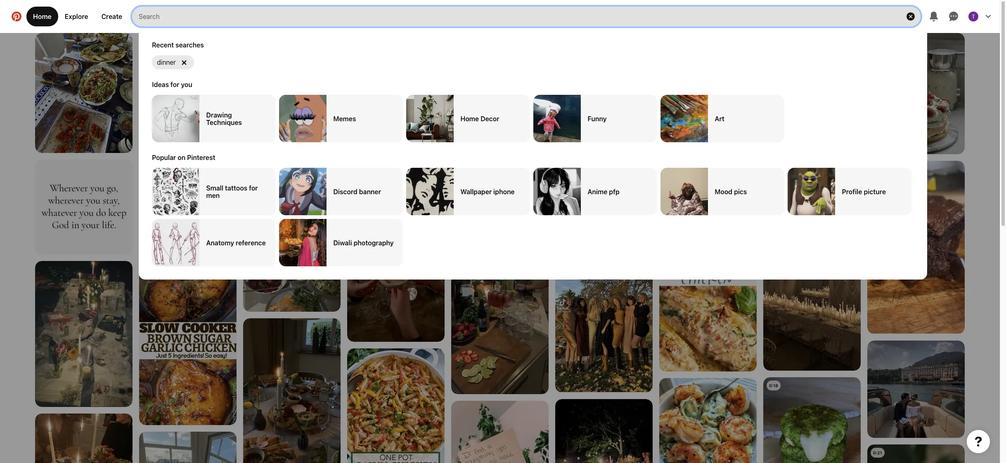 Task type: vqa. For each thing, say whether or not it's contained in the screenshot.
the pfp
yes



Task type: describe. For each thing, give the bounding box(es) containing it.
for inside small tattoos for men
[[249, 185, 258, 192]]

picture
[[864, 188, 886, 196]]

explore
[[65, 13, 88, 20]]

Search text field
[[139, 7, 896, 26]]

iphone
[[494, 188, 515, 196]]

this contains an image of: @malli.botanicals image
[[764, 198, 861, 371]]

pinterest
[[187, 154, 215, 162]]

profile picture link
[[788, 168, 912, 216]]

discord banner
[[333, 188, 381, 196]]

decor
[[481, 115, 499, 123]]

diwali photography link
[[279, 219, 403, 267]]

searches
[[176, 41, 204, 49]]

this contains an image of: 💐🌷🌻 image
[[555, 400, 653, 464]]

create
[[101, 13, 122, 20]]

home link
[[26, 7, 58, 26]]

small tattoos for men
[[206, 185, 258, 199]]

small tattoos for men link
[[152, 168, 276, 216]]

recent
[[152, 41, 174, 49]]

banner
[[359, 188, 381, 196]]

techniques
[[206, 119, 242, 126]]

profile picture
[[842, 188, 886, 196]]

anime pfp
[[588, 188, 620, 196]]

dinner
[[157, 59, 176, 66]]

this contains an image of: one pot cajun chicken pasta - cooking classy image
[[347, 349, 445, 464]]

this contains an image of: ashleesearle image
[[660, 33, 757, 161]]

diwali photography
[[333, 239, 394, 247]]

memes link
[[279, 95, 403, 143]]

this contains an image of: creamed spinach tortellini image
[[660, 379, 757, 464]]

home for home decor
[[461, 115, 479, 123]]

this contains an image of: round shape diamond with side diamonds in platinum setting image
[[868, 445, 965, 464]]

memes
[[333, 115, 356, 123]]

art
[[715, 115, 725, 123]]

home for home
[[33, 13, 52, 20]]

explore link
[[58, 7, 95, 26]]

funny link
[[534, 95, 657, 143]]

anatomy reference link
[[152, 219, 276, 267]]

this contains an image of: 8 easy rice recipes image
[[139, 33, 237, 215]]

funny
[[588, 115, 607, 123]]

create link
[[95, 7, 129, 26]]

dinner link
[[152, 55, 194, 69]]

this contains an image of: girls night image
[[347, 213, 445, 342]]

men
[[206, 192, 220, 199]]

popular
[[152, 154, 176, 162]]

this contains an image of: best homemade brownies recipe image
[[868, 161, 965, 334]]

drawing techniques
[[206, 111, 242, 126]]

discord banner link
[[279, 168, 403, 216]]

discord
[[333, 188, 358, 196]]

small
[[206, 185, 224, 192]]

you
[[181, 81, 192, 88]]

profile
[[842, 188, 862, 196]]

this contains an image of: friendsgiving image
[[555, 220, 653, 393]]

anatomy
[[206, 239, 234, 247]]



Task type: locate. For each thing, give the bounding box(es) containing it.
0 vertical spatial for
[[171, 81, 179, 88]]

anatomy reference
[[206, 239, 266, 247]]

home decor link
[[406, 95, 530, 143]]

ideas for you
[[152, 81, 192, 88]]

tyler black image
[[969, 12, 979, 21]]

drawing
[[206, 111, 232, 119]]

this contains an image of: valerie quant spread image
[[243, 216, 341, 313]]

home decor
[[461, 115, 499, 123]]

this contains an image of: marry me chicken image
[[660, 168, 757, 372]]

popular on pinterest
[[152, 154, 215, 162]]

this contains an image of: if god is everything you have - you have everything you need image
[[451, 401, 549, 464]]

mood pics
[[715, 188, 747, 196]]

diwali
[[333, 239, 352, 247]]

anime
[[588, 188, 608, 196]]

list
[[0, 33, 1000, 464]]

reference
[[236, 239, 266, 247]]

pics
[[734, 188, 747, 196]]

this contains an image of: wherever you go keep god in your life. image
[[35, 160, 133, 255]]

home left explore
[[33, 13, 52, 20]]

0 vertical spatial home
[[33, 13, 52, 20]]

0 horizontal spatial for
[[171, 81, 179, 88]]

0 horizontal spatial home
[[33, 13, 52, 20]]

anime pfp link
[[534, 168, 657, 216]]

photography
[[354, 239, 394, 247]]

1 vertical spatial home
[[461, 115, 479, 123]]

for
[[171, 81, 179, 88], [249, 185, 258, 192]]

on
[[178, 154, 185, 162]]

art link
[[661, 95, 785, 143]]

this contains an image of: image
[[35, 33, 133, 153], [243, 33, 341, 210], [347, 33, 445, 206], [764, 33, 861, 192], [451, 213, 549, 395], [35, 261, 133, 408], [243, 319, 341, 464], [868, 341, 965, 439], [35, 414, 133, 464], [139, 432, 237, 464]]

this contains: healthy burgers, veggie delights, keto recipes, broccoli burger image
[[764, 378, 861, 464]]

tattoos
[[225, 185, 248, 192]]

wallpaper
[[461, 188, 492, 196]]

wallpaper iphone
[[461, 188, 515, 196]]

mood
[[715, 188, 733, 196]]

this contains an image of: slow cooker brown sugar garlic chicken - dinner, then dessert image
[[139, 221, 237, 446]]

home left decor
[[461, 115, 479, 123]]

for right the tattoos
[[249, 185, 258, 192]]

1 vertical spatial for
[[249, 185, 258, 192]]

this contains: buffalo chicken pasta with extra creamy sauce and topped with parsley image
[[555, 33, 653, 213]]

1 horizontal spatial home
[[461, 115, 479, 123]]

recent searches
[[152, 41, 204, 49]]

ideas
[[152, 81, 169, 88]]

drawing techniques link
[[152, 95, 276, 143]]

mood pics link
[[661, 168, 785, 216]]

for left you
[[171, 81, 179, 88]]

home
[[33, 13, 52, 20], [461, 115, 479, 123]]

pfp
[[609, 188, 620, 196]]

this contains an image of: kukotu image
[[868, 33, 965, 154]]

1 horizontal spatial for
[[249, 185, 258, 192]]

wallpaper iphone link
[[406, 168, 530, 216]]



